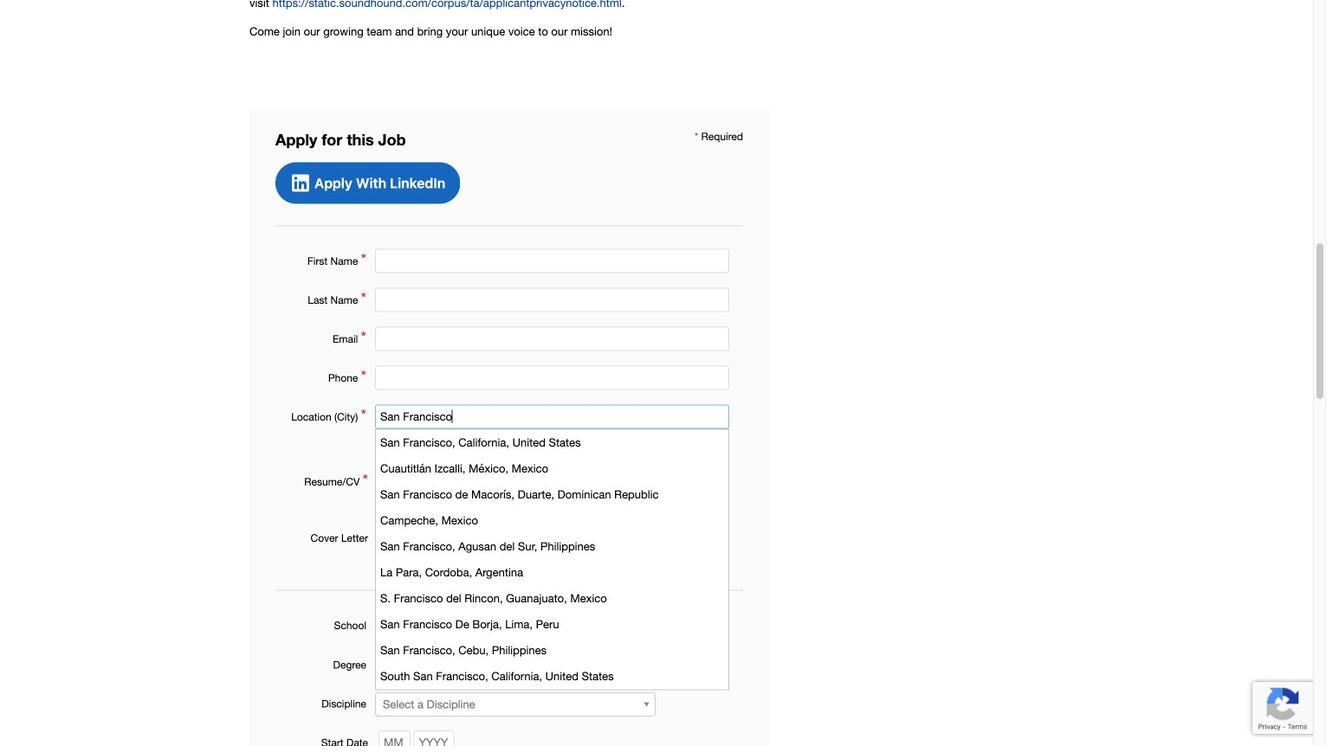 Task type: describe. For each thing, give the bounding box(es) containing it.
1 option from the top
[[376, 430, 728, 456]]

5 option from the top
[[376, 534, 728, 560]]

9 option from the top
[[376, 638, 728, 664]]

4 option from the top
[[376, 508, 728, 534]]

Education Start Year text field
[[414, 731, 454, 747]]

3 option from the top
[[376, 482, 728, 508]]

6 option from the top
[[376, 560, 728, 586]]

7 option from the top
[[376, 586, 728, 612]]

8 option from the top
[[376, 612, 728, 638]]



Task type: vqa. For each thing, say whether or not it's contained in the screenshot.
education end year text box
no



Task type: locate. For each thing, give the bounding box(es) containing it.
2 option from the top
[[376, 456, 728, 482]]

None text field
[[375, 288, 729, 312], [375, 405, 729, 429], [375, 288, 729, 312], [375, 405, 729, 429]]

10 option from the top
[[376, 664, 728, 690]]

option
[[376, 430, 728, 456], [376, 456, 728, 482], [376, 482, 728, 508], [376, 508, 728, 534], [376, 534, 728, 560], [376, 560, 728, 586], [376, 586, 728, 612], [376, 612, 728, 638], [376, 638, 728, 664], [376, 664, 728, 690]]

None text field
[[375, 249, 729, 273], [375, 327, 729, 351], [375, 366, 729, 390], [375, 249, 729, 273], [375, 327, 729, 351], [375, 366, 729, 390]]

results list box
[[375, 429, 729, 691]]

Education Start Month text field
[[379, 731, 411, 747]]



